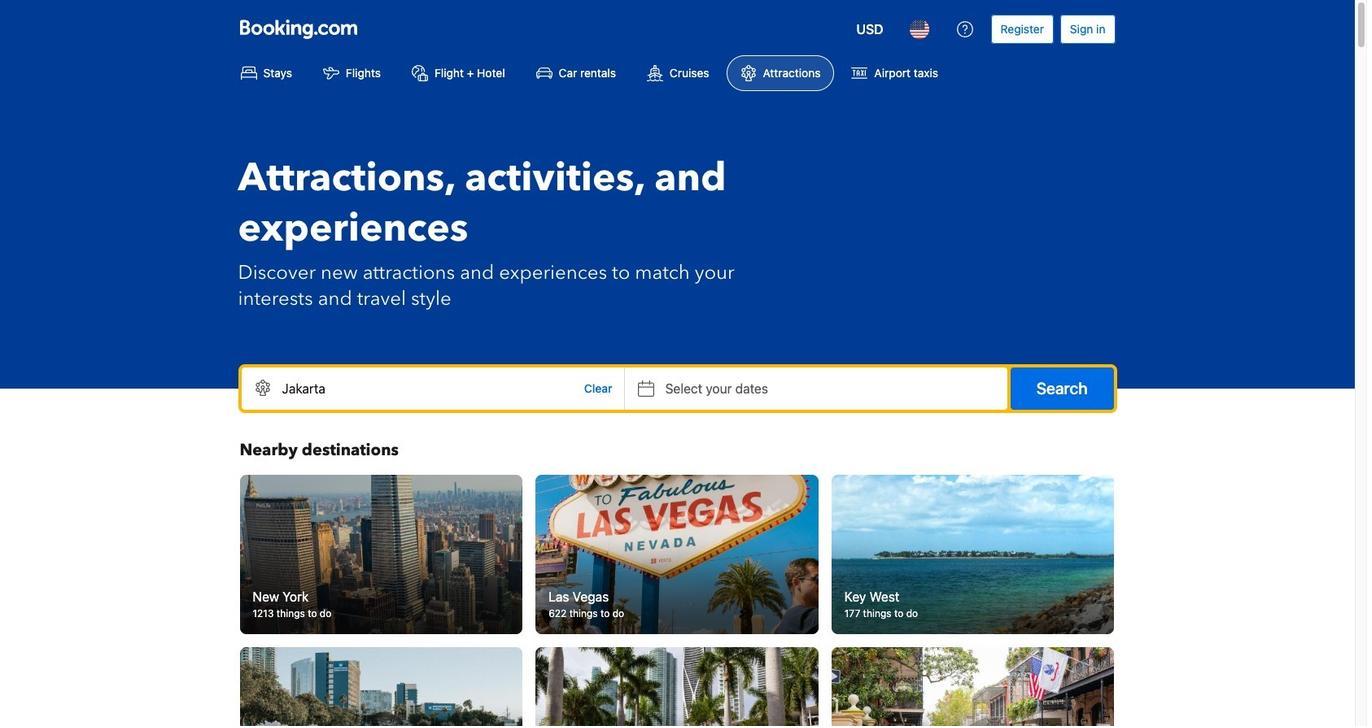 Task type: locate. For each thing, give the bounding box(es) containing it.
key west image
[[832, 475, 1115, 635]]

new orleans image
[[832, 648, 1115, 727]]

miami image
[[536, 648, 819, 727]]



Task type: describe. For each thing, give the bounding box(es) containing it.
san diego image
[[240, 648, 523, 727]]

booking.com image
[[240, 20, 357, 39]]

new york image
[[240, 475, 523, 635]]

las vegas image
[[536, 475, 819, 635]]

Where are you going? search field
[[241, 368, 624, 410]]



Task type: vqa. For each thing, say whether or not it's contained in the screenshot.
Miami image
yes



